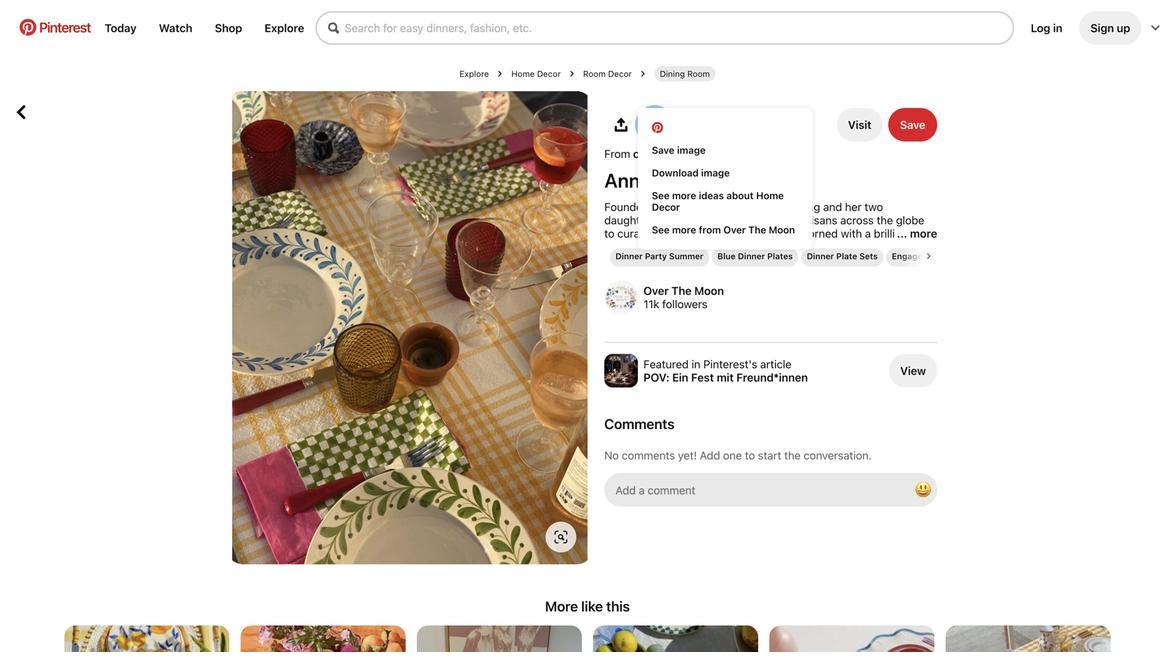 Task type: locate. For each thing, give the bounding box(es) containing it.
0 horizontal spatial in
[[692, 358, 701, 371]]

1 horizontal spatial to
[[628, 254, 638, 267]]

dinner
[[699, 169, 757, 192], [750, 240, 784, 254], [616, 251, 643, 261], [738, 251, 765, 261], [807, 251, 834, 261]]

explore link left search icon
[[259, 16, 310, 40]]

1 horizontal spatial over
[[724, 224, 746, 236]]

blue
[[655, 169, 694, 192], [725, 240, 747, 254], [718, 251, 736, 261]]

with
[[773, 214, 794, 227], [708, 227, 730, 240], [841, 227, 862, 240]]

start
[[758, 449, 781, 462]]

in right ein
[[692, 358, 701, 371]]

0 horizontal spatial breadcrumb arrow image
[[497, 71, 503, 76]]

sign up button
[[1079, 11, 1142, 45]]

0 horizontal spatial decor
[[537, 69, 561, 79]]

1 horizontal spatial breadcrumb arrow image
[[569, 71, 575, 76]]

1 see from the top
[[652, 190, 670, 201]]

explore link left home decor link
[[460, 69, 489, 79]]

pinterest image
[[20, 19, 36, 36]]

overthemoonwedding image
[[604, 281, 638, 314]]

0 horizontal spatial explore
[[265, 21, 304, 35]]

in for featured in pinterest's article pov: ein fest mit freund*innen
[[692, 358, 701, 371]]

today
[[105, 21, 137, 35]]

1 vertical spatial to
[[628, 254, 638, 267]]

blue dinner plates link
[[718, 251, 793, 261]]

in inside the featured in pinterest's article pov: ein fest mit freund*innen
[[692, 358, 701, 371]]

with left artisans
[[773, 214, 794, 227]]

breadcrumb arrow image for home
[[569, 71, 575, 76]]

dinner inside founded by textile designer carolina irving and her two daughters, the label collaborates with artisans across the globe to curate homeware with rich stories. adorned with a brilliant cerulean trim, the anna blue dinner plate is crafted in portugal. due to the handmade quality of the ceramic, each plate is entirely one of a kind.
[[750, 240, 784, 254]]

one up overthemoonwedding image on the top of the page
[[604, 267, 623, 280]]

decor left room decor
[[537, 69, 561, 79]]

3 breadcrumb arrow image from the left
[[640, 71, 646, 76]]

pinterest button
[[11, 19, 99, 37]]

carolina
[[748, 200, 789, 214]]

more down textile
[[672, 224, 696, 236]]

anna down from
[[696, 240, 722, 254]]

room right home decor link
[[583, 69, 606, 79]]

0 horizontal spatial room
[[583, 69, 606, 79]]

save for save
[[900, 118, 926, 132]]

breadcrumb arrow image left home decor link
[[497, 71, 503, 76]]

0 vertical spatial see
[[652, 190, 670, 201]]

0 vertical spatial explore
[[265, 21, 304, 35]]

0 horizontal spatial one
[[604, 267, 623, 280]]

the down carolina
[[748, 224, 766, 236]]

0 horizontal spatial home
[[511, 69, 535, 79]]

more right '...'
[[910, 227, 937, 240]]

over right from
[[724, 224, 746, 236]]

plate inside founded by textile designer carolina irving and her two daughters, the label collaborates with artisans across the globe to curate homeware with rich stories. adorned with a brilliant cerulean trim, the anna blue dinner plate is crafted in portugal. due to the handmade quality of the ceramic, each plate is entirely one of a kind.
[[787, 240, 812, 254]]

view
[[900, 364, 926, 378]]

see up trim,
[[652, 224, 670, 236]]

more like this button
[[545, 598, 630, 615]]

0 horizontal spatial the
[[672, 284, 692, 298]]

😃 button
[[604, 474, 937, 507], [909, 476, 937, 504]]

0 horizontal spatial save
[[652, 144, 675, 156]]

see down download
[[652, 190, 670, 201]]

0 vertical spatial a
[[865, 227, 871, 240]]

😃
[[915, 480, 932, 500]]

1 horizontal spatial a
[[865, 227, 871, 240]]

room right dining
[[687, 69, 710, 79]]

1 room from the left
[[583, 69, 606, 79]]

1 vertical spatial one
[[723, 449, 742, 462]]

is left crafted
[[815, 240, 823, 254]]

a up sets
[[865, 227, 871, 240]]

decor for room decor link
[[608, 69, 632, 79]]

plate
[[762, 169, 807, 192], [787, 240, 812, 254], [836, 251, 857, 261]]

in inside founded by textile designer carolina irving and her two daughters, the label collaborates with artisans across the globe to curate homeware with rich stories. adorned with a brilliant cerulean trim, the anna blue dinner plate is crafted in portugal. due to the handmade quality of the ceramic, each plate is entirely one of a kind.
[[865, 240, 874, 254]]

ein
[[672, 371, 688, 384]]

0 vertical spatial anna
[[604, 169, 651, 192]]

2 horizontal spatial breadcrumb arrow image
[[640, 71, 646, 76]]

in
[[1053, 21, 1063, 35], [865, 240, 874, 254], [692, 358, 701, 371]]

save right visit button
[[900, 118, 926, 132]]

moon down the handmade
[[694, 284, 724, 298]]

sign up
[[1091, 21, 1130, 35]]

1 horizontal spatial in
[[865, 240, 874, 254]]

textile
[[667, 200, 698, 214]]

1 vertical spatial home
[[756, 190, 784, 201]]

image
[[677, 144, 706, 156], [701, 167, 730, 179]]

moon inside 'over the moon 11k followers'
[[694, 284, 724, 298]]

see more from over the moon
[[652, 224, 795, 236]]

1 horizontal spatial room
[[687, 69, 710, 79]]

breadcrumb arrow image for room
[[640, 71, 646, 76]]

sign
[[1091, 21, 1114, 35]]

2 horizontal spatial in
[[1053, 21, 1063, 35]]

over
[[724, 224, 746, 236], [644, 284, 669, 298]]

save down pinterest logo
[[652, 144, 675, 156]]

home
[[511, 69, 535, 79], [756, 190, 784, 201]]

save
[[900, 118, 926, 132], [652, 144, 675, 156]]

2 vertical spatial to
[[745, 449, 755, 462]]

moon
[[769, 224, 795, 236], [694, 284, 724, 298]]

party
[[645, 251, 667, 261]]

of left plates
[[753, 254, 764, 267]]

image for download image
[[701, 167, 730, 179]]

the
[[662, 214, 678, 227], [877, 214, 893, 227], [677, 240, 693, 254], [641, 254, 657, 267], [766, 254, 783, 267], [784, 449, 801, 462]]

0 horizontal spatial is
[[815, 240, 823, 254]]

dining
[[660, 69, 685, 79]]

crafted
[[826, 240, 862, 254]]

a
[[865, 227, 871, 240], [639, 267, 645, 280]]

article
[[760, 358, 792, 371]]

log
[[1031, 21, 1050, 35]]

more down download image
[[672, 190, 696, 201]]

0 vertical spatial in
[[1053, 21, 1063, 35]]

save for save image
[[652, 144, 675, 156]]

0 horizontal spatial with
[[708, 227, 730, 240]]

breadcrumb arrow image
[[497, 71, 503, 76], [569, 71, 575, 76], [640, 71, 646, 76]]

a left 'kind.'
[[639, 267, 645, 280]]

1 vertical spatial explore
[[460, 69, 489, 79]]

save button
[[888, 108, 937, 142]]

1 horizontal spatial decor
[[608, 69, 632, 79]]

0 horizontal spatial to
[[604, 227, 615, 240]]

1 vertical spatial anna
[[696, 240, 722, 254]]

globe
[[896, 214, 925, 227]]

image up download image
[[677, 144, 706, 156]]

search image
[[328, 22, 339, 34]]

Add a comment field
[[616, 484, 898, 497]]

and
[[823, 200, 842, 214]]

0 vertical spatial over
[[724, 224, 746, 236]]

label
[[681, 214, 705, 227]]

more like this
[[545, 598, 630, 615]]

overthemoon.com button
[[633, 147, 729, 161]]

across
[[840, 214, 874, 227]]

2 vertical spatial in
[[692, 358, 701, 371]]

more for see more from over the moon
[[672, 224, 696, 236]]

0 vertical spatial moon
[[769, 224, 795, 236]]

one right add at right
[[723, 449, 742, 462]]

image up "ideas" at the right of page
[[701, 167, 730, 179]]

1 vertical spatial see
[[652, 224, 670, 236]]

curate
[[617, 227, 650, 240]]

with left rich
[[708, 227, 730, 240]]

1 horizontal spatial save
[[900, 118, 926, 132]]

home decor link
[[511, 69, 561, 79]]

breadcrumb arrow image left room decor link
[[569, 71, 575, 76]]

decor left dining
[[608, 69, 632, 79]]

1 vertical spatial save
[[652, 144, 675, 156]]

her
[[845, 200, 862, 214]]

decor up homeware
[[652, 201, 680, 213]]

explore left search icon
[[265, 21, 304, 35]]

0 horizontal spatial moon
[[694, 284, 724, 298]]

in inside "button"
[[1053, 21, 1063, 35]]

to left start
[[745, 449, 755, 462]]

pov:
[[644, 371, 670, 384]]

a table set with plates, glasses and napkins image
[[232, 91, 588, 564], [232, 91, 588, 565]]

0 horizontal spatial home decor
[[511, 69, 561, 79]]

dinner party summer link
[[616, 251, 704, 261]]

in right log
[[1053, 21, 1063, 35]]

in right crafted
[[865, 240, 874, 254]]

two
[[865, 200, 883, 214]]

explore inside explore link
[[265, 21, 304, 35]]

0 horizontal spatial explore link
[[259, 16, 310, 40]]

featured
[[644, 358, 689, 371]]

0 vertical spatial home
[[511, 69, 535, 79]]

11k
[[644, 298, 659, 311]]

the
[[748, 224, 766, 236], [672, 284, 692, 298]]

of right "due"
[[626, 267, 636, 280]]

0 vertical spatial the
[[748, 224, 766, 236]]

0 vertical spatial image
[[677, 144, 706, 156]]

more for see more ideas about
[[672, 190, 696, 201]]

1 vertical spatial a
[[639, 267, 645, 280]]

0 vertical spatial save
[[900, 118, 926, 132]]

explore
[[265, 21, 304, 35], [460, 69, 489, 79]]

freund*innen
[[737, 371, 808, 384]]

1 horizontal spatial anna
[[696, 240, 722, 254]]

1 horizontal spatial explore
[[460, 69, 489, 79]]

breadcrumb arrow image left dining
[[640, 71, 646, 76]]

is right plate
[[888, 254, 896, 267]]

over the moon link
[[644, 284, 724, 298]]

plate
[[860, 254, 885, 267]]

ceramic,
[[786, 254, 829, 267]]

over down 'kind.'
[[644, 284, 669, 298]]

1 vertical spatial the
[[672, 284, 692, 298]]

1 horizontal spatial explore link
[[460, 69, 489, 79]]

anna up founded
[[604, 169, 651, 192]]

more
[[545, 598, 578, 615]]

download image button
[[652, 167, 799, 179]]

cerulean
[[604, 240, 648, 254]]

1 vertical spatial home decor
[[652, 190, 784, 213]]

one inside founded by textile designer carolina irving and her two daughters, the label collaborates with artisans across the globe to curate homeware with rich stories. adorned with a brilliant cerulean trim, the anna blue dinner plate is crafted in portugal. due to the handmade quality of the ceramic, each plate is entirely one of a kind.
[[604, 267, 623, 280]]

two yellow and blue plates sitting on top of a table next to glasses, silverware and utensils image
[[64, 626, 229, 653]]

1 horizontal spatial home
[[756, 190, 784, 201]]

to left curate
[[604, 227, 615, 240]]

is
[[815, 240, 823, 254], [888, 254, 896, 267]]

0 horizontal spatial over
[[644, 284, 669, 298]]

to right "due"
[[628, 254, 638, 267]]

2 horizontal spatial decor
[[652, 201, 680, 213]]

watch link
[[153, 16, 198, 40]]

the down 'kind.'
[[672, 284, 692, 298]]

list
[[59, 626, 1116, 653]]

yet!
[[678, 449, 697, 462]]

0 vertical spatial one
[[604, 267, 623, 280]]

trim,
[[651, 240, 674, 254]]

mit
[[717, 371, 734, 384]]

explore left home decor link
[[460, 69, 489, 79]]

room
[[583, 69, 606, 79], [687, 69, 710, 79]]

1 vertical spatial over
[[644, 284, 669, 298]]

the table is set with flowers and fruit image
[[241, 626, 406, 653]]

1 vertical spatial moon
[[694, 284, 724, 298]]

1 vertical spatial image
[[701, 167, 730, 179]]

save inside button
[[900, 118, 926, 132]]

moon up plates
[[769, 224, 795, 236]]

1 vertical spatial in
[[865, 240, 874, 254]]

2 breadcrumb arrow image from the left
[[569, 71, 575, 76]]

with up dinner plate sets at the right of page
[[841, 227, 862, 240]]

2 see from the top
[[652, 224, 670, 236]]

overthemoon.com
[[633, 147, 729, 161]]



Task type: describe. For each thing, give the bounding box(es) containing it.
1 horizontal spatial moon
[[769, 224, 795, 236]]

homeware
[[653, 227, 705, 240]]

download
[[652, 167, 699, 179]]

1 horizontal spatial is
[[888, 254, 896, 267]]

see more ideas about
[[652, 190, 756, 201]]

1 vertical spatial explore link
[[460, 69, 489, 79]]

in for log in
[[1053, 21, 1063, 35]]

2 horizontal spatial to
[[745, 449, 755, 462]]

anna blue dinner plate
[[604, 169, 807, 192]]

over the moon 11k followers
[[644, 284, 724, 311]]

room decor link
[[583, 69, 632, 79]]

explore for explore link to the bottom
[[460, 69, 489, 79]]

0 vertical spatial home decor
[[511, 69, 561, 79]]

see for see more ideas about
[[652, 190, 670, 201]]

more for ... more
[[910, 227, 937, 240]]

from
[[604, 147, 630, 161]]

see for see more from over the moon
[[652, 224, 670, 236]]

collaborates
[[708, 214, 770, 227]]

comments
[[622, 449, 675, 462]]

dinner plate sets
[[807, 251, 878, 261]]

anna inside founded by textile designer carolina irving and her two daughters, the label collaborates with artisans across the globe to curate homeware with rich stories. adorned with a brilliant cerulean trim, the anna blue dinner plate is crafted in portugal. due to the handmade quality of the ceramic, each plate is entirely one of a kind.
[[696, 240, 722, 254]]

1 horizontal spatial of
[[753, 254, 764, 267]]

entirely
[[899, 254, 936, 267]]

0 horizontal spatial a
[[639, 267, 645, 280]]

Search text field
[[345, 21, 1013, 35]]

pov: ein fest mit freund*innen link
[[644, 371, 808, 384]]

click to shop image
[[554, 531, 568, 545]]

artisans
[[797, 214, 837, 227]]

this
[[606, 598, 630, 615]]

comments
[[604, 416, 675, 432]]

rich
[[733, 227, 752, 240]]

image for save image
[[677, 144, 706, 156]]

shop
[[215, 21, 242, 35]]

each
[[832, 254, 857, 267]]

dining room
[[660, 69, 710, 79]]

0 horizontal spatial of
[[626, 267, 636, 280]]

followers
[[662, 298, 708, 311]]

handmade
[[660, 254, 714, 267]]

2 horizontal spatial with
[[841, 227, 862, 240]]

kind.
[[648, 267, 673, 280]]

blue dinner plates
[[718, 251, 793, 261]]

the table is set with colorful plates and vases image
[[769, 626, 935, 653]]

founded by textile designer carolina irving and her two daughters, the label collaborates with artisans across the globe to curate homeware with rich stories. adorned with a brilliant cerulean trim, the anna blue dinner plate is crafted in portugal. due to the handmade quality of the ceramic, each plate is entirely one of a kind.
[[604, 200, 936, 280]]

download image
[[652, 167, 730, 179]]

the table is set with pink and white plates, candles, and flowers in vases image
[[417, 626, 582, 653]]

designer
[[701, 200, 745, 214]]

fest
[[691, 371, 714, 384]]

0 vertical spatial to
[[604, 227, 615, 240]]

decor inside "home decor"
[[652, 201, 680, 213]]

1 horizontal spatial home decor
[[652, 190, 784, 213]]

dining room link
[[660, 69, 710, 79]]

like
[[581, 598, 603, 615]]

dinner plate sets link
[[807, 251, 878, 261]]

visit button
[[837, 108, 883, 142]]

log in
[[1031, 21, 1063, 35]]

over inside 'over the moon 11k followers'
[[644, 284, 669, 298]]

pinterest
[[39, 19, 91, 35]]

up
[[1117, 21, 1130, 35]]

stories.
[[754, 227, 792, 240]]

founded
[[604, 200, 649, 214]]

irving
[[792, 200, 820, 214]]

conversation.
[[804, 449, 872, 462]]

1 horizontal spatial one
[[723, 449, 742, 462]]

plates
[[767, 251, 793, 261]]

shop link
[[209, 16, 248, 40]]

daughters,
[[604, 214, 659, 227]]

scroll image
[[926, 254, 932, 259]]

0 vertical spatial explore link
[[259, 16, 310, 40]]

sets
[[860, 251, 878, 261]]

the table is set with dishes and utensils image
[[946, 626, 1111, 653]]

add
[[700, 449, 720, 462]]

from
[[699, 224, 721, 236]]

blue inside founded by textile designer carolina irving and her two daughters, the label collaborates with artisans across the globe to curate homeware with rich stories. adorned with a brilliant cerulean trim, the anna blue dinner plate is crafted in portugal. due to the handmade quality of the ceramic, each plate is entirely one of a kind.
[[725, 240, 747, 254]]

quality
[[717, 254, 750, 267]]

visit
[[848, 118, 872, 132]]

two plates with forks and some lemons in bowls next to each other on a table image
[[593, 626, 758, 653]]

the inside 'over the moon 11k followers'
[[672, 284, 692, 298]]

...
[[897, 227, 907, 240]]

portugal.
[[877, 240, 923, 254]]

explore for top explore link
[[265, 21, 304, 35]]

1 breadcrumb arrow image from the left
[[497, 71, 503, 76]]

pinterest's
[[703, 358, 757, 371]]

due
[[604, 254, 625, 267]]

home inside "home decor"
[[756, 190, 784, 201]]

watch
[[159, 21, 192, 35]]

1 horizontal spatial the
[[748, 224, 766, 236]]

featured in pinterest's article pov: ein fest mit freund*innen
[[644, 358, 808, 384]]

no
[[604, 449, 619, 462]]

summer
[[669, 251, 704, 261]]

today link
[[99, 16, 142, 40]]

brilliant
[[874, 227, 911, 240]]

ideas
[[699, 190, 724, 201]]

pinterest link
[[11, 19, 99, 36]]

pinterest logo image
[[652, 122, 663, 133]]

about
[[727, 190, 754, 201]]

2 room from the left
[[687, 69, 710, 79]]

decor for home decor link
[[537, 69, 561, 79]]

0 horizontal spatial anna
[[604, 169, 651, 192]]

from overthemoon.com
[[604, 147, 729, 161]]

1 horizontal spatial with
[[773, 214, 794, 227]]

save image
[[652, 144, 706, 156]]

log in button
[[1020, 11, 1074, 45]]

dinner party summer
[[616, 251, 704, 261]]

adorned
[[795, 227, 838, 240]]

no comments yet! add one to start the conversation.
[[604, 449, 872, 462]]

room decor
[[583, 69, 632, 79]]



Task type: vqa. For each thing, say whether or not it's contained in the screenshot.
This contains an image of: 🐾Sofia💕 on Twitter
no



